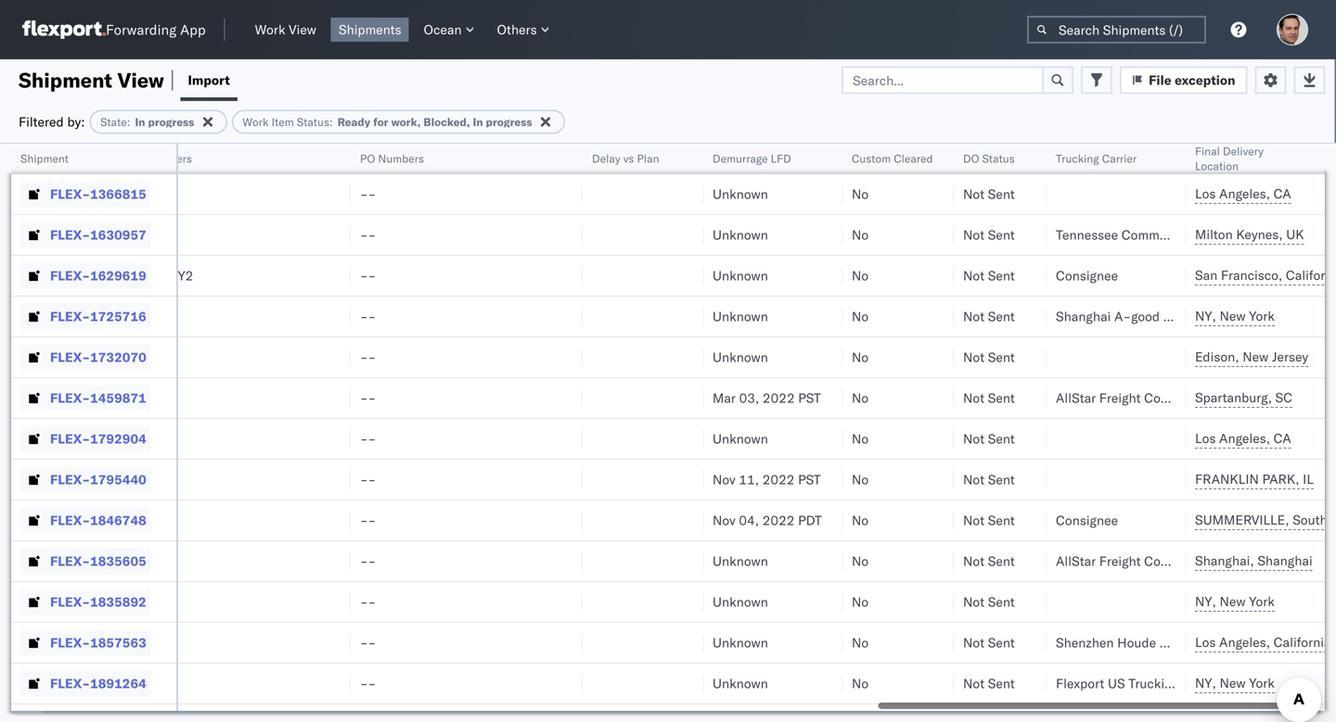 Task type: locate. For each thing, give the bounding box(es) containing it.
pdt up jul 13, 2022 pdt
[[1294, 227, 1318, 243]]

1 jul from the left
[[999, 268, 1015, 284]]

flex- down 'flex-1835892' button
[[50, 635, 90, 651]]

shipment
[[19, 67, 112, 93], [20, 152, 69, 166]]

shipment for shipment view
[[19, 67, 112, 93]]

2 jul from the left
[[1212, 268, 1228, 284]]

0 horizontal spatial bosch
[[605, 513, 642, 529]]

2022 for jun 16, 2022 pdt
[[1259, 227, 1291, 243]]

0 horizontal spatial progress
[[148, 115, 194, 129]]

departure inside departure port button
[[846, 152, 897, 166]]

7 flex- from the top
[[50, 431, 90, 447]]

arrival
[[1180, 152, 1213, 166]]

0 horizontal spatial date
[[1021, 152, 1045, 166]]

flex-1630957
[[50, 227, 146, 243]]

jul down jun 15, 2022 12:30 pdt
[[999, 268, 1015, 284]]

unknown
[[967, 186, 1023, 202], [1180, 186, 1236, 202], [967, 309, 1023, 325], [1180, 309, 1236, 325], [967, 349, 1023, 366], [1180, 349, 1236, 366], [967, 431, 1023, 447], [1180, 431, 1236, 447], [967, 472, 1023, 488], [1180, 472, 1236, 488], [967, 554, 1023, 570], [1180, 554, 1236, 570], [967, 594, 1023, 611], [1180, 594, 1236, 611], [967, 635, 1023, 651], [1180, 635, 1236, 651], [967, 676, 1023, 692], [1180, 676, 1236, 692]]

2 departure from the left
[[967, 152, 1018, 166]]

pdt right nov
[[1297, 513, 1321, 529]]

shanghai, for flex-1366815
[[846, 186, 905, 202]]

shipper for flex-1732070
[[815, 349, 861, 366]]

8 flex- from the top
[[50, 472, 90, 488]]

flex- inside 'button'
[[50, 676, 90, 692]]

appcore
[[726, 227, 777, 243]]

work for work view
[[255, 21, 285, 38]]

flex- down flex-1795440 button
[[50, 513, 90, 529]]

bosch ocean test
[[605, 513, 711, 529], [726, 513, 832, 529]]

0 horizontal spatial view
[[117, 67, 164, 93]]

flex- down flex-1459871 button
[[50, 431, 90, 447]]

others
[[497, 21, 537, 38]]

flex-1835892 button
[[20, 590, 150, 616]]

flex- inside 'button'
[[50, 349, 90, 366]]

jun
[[999, 227, 1019, 243], [1212, 227, 1232, 243]]

1 horizontal spatial bosch ocean test
[[726, 513, 832, 529]]

date inside 'button'
[[1216, 152, 1240, 166]]

flex- for 1725716
[[50, 309, 90, 325]]

1 horizontal spatial date
[[1216, 152, 1240, 166]]

13 flex- from the top
[[50, 676, 90, 692]]

new
[[726, 390, 752, 406]]

2022 for nov 05, 2022 pdt
[[1262, 513, 1294, 529]]

consignee for flex-1891264
[[691, 676, 753, 692]]

shanghai, for flex-1725716
[[846, 309, 905, 325]]

flex- for 1732070
[[50, 349, 90, 366]]

1 departure from the left
[[846, 152, 897, 166]]

0 horizontal spatial feb
[[999, 390, 1021, 406]]

resize handle column header for "consignee" button at the top of the page
[[694, 144, 716, 723]]

1 shanghai, from the top
[[846, 186, 905, 202]]

yantian for flex-1835892
[[846, 594, 890, 611]]

3 shanghai, from the top
[[846, 309, 905, 325]]

goods
[[187, 159, 220, 173]]

2022 down jun 15, 2022 12:30 pdt
[[1042, 268, 1074, 284]]

0 horizontal spatial jul
[[999, 268, 1015, 284]]

2022 right nov
[[1262, 513, 1294, 529]]

8 resize handle column header from the left
[[935, 144, 958, 723]]

2 bosch ocean test from the left
[[726, 513, 832, 529]]

bookings for flex-1891264
[[605, 676, 659, 692]]

2023 for 24,
[[1045, 513, 1077, 529]]

2 jun from the left
[[1212, 227, 1232, 243]]

others button
[[490, 18, 557, 42]]

0 horizontal spatial in
[[135, 115, 145, 129]]

2 feb from the left
[[1212, 390, 1234, 406]]

pst right 24, in the right bottom of the page
[[1081, 513, 1103, 529]]

: right the by:
[[127, 115, 130, 129]]

consignee
[[605, 152, 658, 166], [691, 268, 753, 284], [691, 309, 753, 325], [691, 349, 753, 366], [691, 431, 753, 447], [811, 594, 874, 611], [691, 676, 753, 692]]

flex-1857563 button
[[20, 631, 150, 657]]

3 yantian from the top
[[846, 431, 890, 447]]

4 shanghai, china from the top
[[846, 472, 943, 488]]

2 resize handle column header from the left
[[239, 144, 262, 723]]

9 flex- from the top
[[50, 513, 90, 529]]

demo
[[778, 268, 812, 284], [778, 309, 812, 325], [778, 349, 812, 366], [778, 431, 812, 447], [657, 594, 691, 611]]

flex- for 1366815
[[50, 186, 90, 202]]

2023 right 24, in the right bottom of the page
[[1045, 513, 1077, 529]]

1 horizontal spatial departure
[[967, 152, 1018, 166]]

feb 08, 2023 pst
[[999, 390, 1106, 406]]

1 horizontal spatial view
[[289, 21, 316, 38]]

departure inside departure date button
[[967, 152, 1018, 166]]

12 flex- from the top
[[50, 635, 90, 651]]

departure right port
[[967, 152, 1018, 166]]

1 resize handle column header from the left
[[154, 144, 176, 723]]

:
[[127, 115, 130, 129], [329, 115, 333, 129]]

progress right the blocked,
[[486, 115, 532, 129]]

05, down 15,
[[1018, 268, 1038, 284]]

progress up dangerous
[[148, 115, 194, 129]]

1 flex- from the top
[[50, 186, 90, 202]]

ocean
[[424, 21, 462, 38], [645, 513, 683, 529], [766, 513, 804, 529]]

2022 right 13,
[[1255, 268, 1287, 284]]

1795440
[[90, 472, 146, 488]]

-
[[726, 186, 734, 202], [734, 186, 742, 202], [726, 472, 734, 488], [734, 472, 742, 488], [726, 554, 734, 570], [734, 554, 742, 570], [846, 554, 854, 570], [854, 554, 862, 570], [726, 635, 734, 651], [734, 635, 742, 651]]

1 horizontal spatial jul
[[1212, 268, 1228, 284]]

yantian for flex-1459871
[[846, 390, 890, 406]]

jul for jul 13, 2022 pdt
[[1212, 268, 1228, 284]]

flexport for 1732070
[[726, 349, 774, 366]]

shipment for shipment
[[20, 152, 69, 166]]

0 horizontal spatial jun
[[999, 227, 1019, 243]]

1 horizontal spatial progress
[[486, 115, 532, 129]]

view up 'state : in progress'
[[117, 67, 164, 93]]

feb left 08,
[[999, 390, 1021, 406]]

forwarding
[[106, 21, 177, 39]]

1 shanghai, china from the top
[[846, 186, 943, 202]]

consignee for flex-1792904
[[691, 431, 753, 447]]

3 flex- from the top
[[50, 268, 90, 284]]

pst right 28,
[[1296, 390, 1319, 406]]

1 vertical spatial shipment
[[20, 152, 69, 166]]

1 horizontal spatial feb
[[1212, 390, 1234, 406]]

ltd
[[825, 227, 844, 243]]

jun for jun 15, 2022 12:30 pdt
[[999, 227, 1019, 243]]

flex-1630957 button
[[20, 222, 150, 248]]

1 jun from the left
[[999, 227, 1019, 243]]

date inside button
[[1021, 152, 1045, 166]]

0 horizontal spatial bosch ocean test
[[605, 513, 711, 529]]

flex- for 1630957
[[50, 227, 90, 243]]

jun left the 16,
[[1212, 227, 1232, 243]]

flex- for 1846748
[[50, 513, 90, 529]]

bookings for flex-1732070
[[605, 349, 659, 366]]

1 horizontal spatial in
[[473, 115, 483, 129]]

in right state
[[135, 115, 145, 129]]

shipment view
[[19, 67, 164, 93]]

1 horizontal spatial bosch
[[726, 513, 762, 529]]

pdt down 12:30
[[1077, 268, 1101, 284]]

1732070
[[90, 349, 146, 366]]

1 progress from the left
[[148, 115, 194, 129]]

1 bosch from the left
[[605, 513, 642, 529]]

flexport. image
[[22, 20, 106, 39]]

0 vertical spatial work
[[255, 21, 285, 38]]

-- for flex-1795440
[[726, 472, 742, 488]]

view
[[289, 21, 316, 38], [117, 67, 164, 93]]

1 horizontal spatial jun
[[1212, 227, 1232, 243]]

shipment inside button
[[20, 152, 69, 166]]

pst for jan 24, 2023 pst
[[1081, 513, 1103, 529]]

filtered
[[19, 114, 64, 130]]

test
[[674, 227, 699, 243], [663, 268, 687, 284], [663, 309, 687, 325], [663, 349, 687, 366], [755, 390, 780, 406], [663, 431, 687, 447], [687, 513, 711, 529], [807, 513, 832, 529], [783, 594, 808, 611], [663, 676, 687, 692], [783, 676, 808, 692]]

-- for flex-1835605
[[726, 554, 742, 570]]

view inside 'link'
[[289, 21, 316, 38]]

0 horizontal spatial :
[[127, 115, 130, 129]]

bookings test shipper china
[[726, 676, 895, 692]]

date up 15,
[[1021, 152, 1045, 166]]

2023 right 08,
[[1047, 390, 1080, 406]]

yantian
[[846, 349, 890, 366], [846, 390, 890, 406], [846, 431, 890, 447], [846, 594, 890, 611], [846, 676, 890, 692]]

1 feb from the left
[[999, 390, 1021, 406]]

jul left 13,
[[1212, 268, 1228, 284]]

arrival date
[[1180, 152, 1240, 166]]

jun 15, 2022 12:30 pdt
[[999, 227, 1145, 243]]

yantian for flex-1792904
[[846, 431, 890, 447]]

bookings for flex-1792904
[[605, 431, 659, 447]]

4 yantian from the top
[[846, 594, 890, 611]]

shanghai, china for flex-1795440
[[846, 472, 943, 488]]

pdt for 12:30
[[1294, 227, 1318, 243]]

in right the blocked,
[[473, 115, 483, 129]]

flex- down flex-1835605 button
[[50, 594, 90, 611]]

consignee button
[[596, 148, 698, 166]]

departure left port
[[846, 152, 897, 166]]

flex- down flex-1366815 button
[[50, 227, 90, 243]]

yantian for flex-1891264
[[846, 676, 890, 692]]

flex-
[[50, 186, 90, 202], [50, 227, 90, 243], [50, 268, 90, 284], [50, 309, 90, 325], [50, 349, 90, 366], [50, 390, 90, 406], [50, 431, 90, 447], [50, 472, 90, 488], [50, 513, 90, 529], [50, 554, 90, 570], [50, 594, 90, 611], [50, 635, 90, 651], [50, 676, 90, 692]]

work left 'item'
[[242, 115, 269, 129]]

resize handle column header for shipment button
[[154, 144, 176, 723]]

1630957
[[90, 227, 146, 243]]

3 shanghai, china from the top
[[846, 309, 943, 325]]

2023 for 08,
[[1047, 390, 1080, 406]]

1 horizontal spatial 05,
[[1238, 513, 1258, 529]]

2 progress from the left
[[486, 115, 532, 129]]

china
[[909, 186, 943, 202], [909, 268, 943, 284], [909, 309, 943, 325], [909, 472, 943, 488], [912, 513, 946, 529], [860, 676, 895, 692]]

flex- down flex-1792904 button
[[50, 472, 90, 488]]

flexport demo shipper co. for flex-1725716
[[726, 309, 883, 325]]

28,
[[1237, 390, 1257, 406]]

0 horizontal spatial ocean
[[424, 21, 462, 38]]

consignee inside button
[[605, 152, 658, 166]]

flexport demo shipper co. for flex-1629619
[[726, 268, 883, 284]]

flex- for 1792904
[[50, 431, 90, 447]]

departure for departure date
[[967, 152, 1018, 166]]

1629619
[[90, 268, 146, 284]]

2022 right the 16,
[[1259, 227, 1291, 243]]

jan 24, 2023 pst
[[999, 513, 1103, 529]]

jun left 15,
[[999, 227, 1019, 243]]

departure
[[846, 152, 897, 166], [967, 152, 1018, 166]]

flex- for 1795440
[[50, 472, 90, 488]]

Search Shipments (/) text field
[[1027, 16, 1206, 44]]

flex- down flex-1629619 button
[[50, 309, 90, 325]]

0 horizontal spatial departure
[[846, 152, 897, 166]]

flex- inside "button"
[[50, 635, 90, 651]]

flex- down flex-1725716 button
[[50, 349, 90, 366]]

05,
[[1018, 268, 1038, 284], [1238, 513, 1258, 529]]

2 shanghai, china from the top
[[846, 268, 943, 284]]

: left ready in the top of the page
[[329, 115, 333, 129]]

demo for 1792904
[[778, 431, 812, 447]]

feb
[[999, 390, 1021, 406], [1212, 390, 1234, 406]]

forwarding app link
[[22, 20, 206, 39]]

pdt down jun 16, 2022 pdt
[[1291, 268, 1314, 284]]

flexport demo shipper co. for flex-1732070
[[726, 349, 883, 366]]

flexport
[[726, 268, 774, 284], [726, 309, 774, 325], [726, 349, 774, 366], [726, 431, 774, 447], [605, 594, 654, 611]]

flex- down the flex-1846748 button
[[50, 554, 90, 570]]

co. for 1792904
[[864, 431, 883, 447]]

bookings test consignee for flex-1725716
[[605, 309, 753, 325]]

2 shanghai, from the top
[[846, 268, 905, 284]]

flex- down flex-1732070 'button' at left
[[50, 390, 90, 406]]

shenzhen,
[[846, 513, 908, 529]]

flex-1795440 button
[[20, 467, 150, 493]]

view left shipments
[[289, 21, 316, 38]]

1 vertical spatial work
[[242, 115, 269, 129]]

1 vertical spatial view
[[117, 67, 164, 93]]

4 flex- from the top
[[50, 309, 90, 325]]

5 flex- from the top
[[50, 349, 90, 366]]

progress
[[148, 115, 194, 129], [486, 115, 532, 129]]

flex- down the flex-1630957 button
[[50, 268, 90, 284]]

dangerous goods button
[[178, 140, 255, 174]]

flex-1857563
[[50, 635, 146, 651]]

2 date from the left
[[1216, 152, 1240, 166]]

1891264
[[90, 676, 146, 692]]

2022 right 15,
[[1045, 227, 1078, 243]]

pst right 08,
[[1083, 390, 1106, 406]]

2022 for jul 13, 2022 pdt
[[1255, 268, 1287, 284]]

11 flex- from the top
[[50, 594, 90, 611]]

demo for 1629619
[[778, 268, 812, 284]]

7 resize handle column header from the left
[[815, 144, 837, 723]]

0 horizontal spatial 05,
[[1018, 268, 1038, 284]]

5 yantian from the top
[[846, 676, 890, 692]]

1 bosch ocean test from the left
[[605, 513, 711, 529]]

flex- down the flex-1857563 "button"
[[50, 676, 90, 692]]

date right arrival
[[1216, 152, 1240, 166]]

flexport demo shipper co. for flex-1792904
[[726, 431, 883, 447]]

pdt for pst
[[1297, 513, 1321, 529]]

work right app
[[255, 21, 285, 38]]

feb left 28,
[[1212, 390, 1234, 406]]

flex- down shipment button
[[50, 186, 90, 202]]

china for flex-1725716
[[909, 309, 943, 325]]

2023 right 28,
[[1261, 390, 1293, 406]]

0 vertical spatial shipment
[[19, 67, 112, 93]]

jan
[[999, 513, 1018, 529]]

shanghai,
[[846, 186, 905, 202], [846, 268, 905, 284], [846, 309, 905, 325], [846, 472, 905, 488]]

ready
[[338, 115, 370, 129]]

4 shanghai, from the top
[[846, 472, 905, 488]]

work inside 'link'
[[255, 21, 285, 38]]

shipment down filtered
[[20, 152, 69, 166]]

1 date from the left
[[1021, 152, 1045, 166]]

china for flex-1846748
[[912, 513, 946, 529]]

jul for jul 05, 2022 pdt
[[999, 268, 1015, 284]]

sheva,
[[887, 227, 927, 243]]

6 flex- from the top
[[50, 390, 90, 406]]

0 vertical spatial 05,
[[1018, 268, 1038, 284]]

1 yantian from the top
[[846, 349, 890, 366]]

pst
[[1083, 390, 1106, 406], [1296, 390, 1319, 406], [1081, 513, 1103, 529]]

view for shipment view
[[117, 67, 164, 93]]

24,
[[1021, 513, 1042, 529]]

9 resize handle column header from the left
[[1149, 144, 1171, 723]]

1 horizontal spatial :
[[329, 115, 333, 129]]

05, right nov
[[1238, 513, 1258, 529]]

resize handle column header
[[154, 144, 176, 723], [239, 144, 262, 723], [360, 144, 382, 723], [481, 144, 503, 723], [573, 144, 596, 723], [694, 144, 716, 723], [815, 144, 837, 723], [935, 144, 958, 723], [1149, 144, 1171, 723]]

1 vertical spatial 05,
[[1238, 513, 1258, 529]]

pdt
[[1121, 227, 1145, 243], [1294, 227, 1318, 243], [1077, 268, 1101, 284], [1291, 268, 1314, 284], [1297, 513, 1321, 529]]

2 flex- from the top
[[50, 227, 90, 243]]

shipment up the by:
[[19, 67, 112, 93]]

for
[[373, 115, 388, 129]]

2 yantian from the top
[[846, 390, 890, 406]]

0 vertical spatial view
[[289, 21, 316, 38]]

flex-1846748 button
[[20, 508, 150, 534]]

shipments link
[[331, 18, 409, 42]]

flex-1366815 button
[[20, 181, 150, 207]]

flexport for 1725716
[[726, 309, 774, 325]]

flex-1725716
[[50, 309, 146, 325]]

flex-1629619
[[50, 268, 146, 284]]

item
[[272, 115, 294, 129]]

10 flex- from the top
[[50, 554, 90, 570]]

6 resize handle column header from the left
[[694, 144, 716, 723]]

-- for flex-1366815
[[726, 186, 742, 202]]



Task type: describe. For each thing, give the bounding box(es) containing it.
departure for departure port
[[846, 152, 897, 166]]

1366815
[[90, 186, 146, 202]]

due
[[392, 152, 412, 166]]

jul 13, 2022 pdt
[[1212, 268, 1314, 284]]

china for flex-1795440
[[909, 472, 943, 488]]

shipments
[[339, 21, 402, 38]]

feb for feb 28, 2023 pst
[[1212, 390, 1234, 406]]

port
[[900, 152, 921, 166]]

shipper for flex-1792904
[[815, 431, 861, 447]]

1725716
[[90, 309, 146, 325]]

view for work view
[[289, 21, 316, 38]]

new test entity 2
[[726, 390, 829, 406]]

date for arrival date
[[1216, 152, 1240, 166]]

flex-1891264
[[50, 676, 146, 692]]

flex-1725716 button
[[20, 304, 150, 330]]

demo for 1725716
[[778, 309, 812, 325]]

2 horizontal spatial ocean
[[766, 513, 804, 529]]

forwarding app
[[106, 21, 206, 39]]

shipper inside button
[[726, 152, 765, 166]]

work,
[[391, 115, 421, 129]]

flex-1629619 button
[[20, 263, 150, 289]]

name
[[768, 152, 797, 166]]

pst for feb 08, 2023 pst
[[1083, 390, 1106, 406]]

1459871
[[90, 390, 146, 406]]

pdt right 12:30
[[1121, 227, 1145, 243]]

flex-1795440
[[50, 472, 146, 488]]

consignee for flex-1629619
[[691, 268, 753, 284]]

due soon
[[392, 152, 440, 166]]

dangerous goods
[[187, 144, 242, 173]]

flex-1792904 button
[[20, 426, 150, 452]]

2
[[821, 390, 829, 406]]

shipment button
[[11, 148, 158, 166]]

4 resize handle column header from the left
[[481, 144, 503, 723]]

status
[[297, 115, 329, 129]]

16,
[[1235, 227, 1256, 243]]

2022 for jul 05, 2022 pdt
[[1042, 268, 1074, 284]]

shanghai, china for flex-1366815
[[846, 186, 943, 202]]

proserve test account
[[605, 227, 751, 243]]

bookings test consignee for flex-1629619
[[605, 268, 753, 284]]

china for flex-1629619
[[909, 268, 943, 284]]

soon
[[415, 152, 440, 166]]

5 resize handle column header from the left
[[573, 144, 596, 723]]

shanghai, for flex-1629619
[[846, 268, 905, 284]]

work item status : ready for work, blocked, in progress
[[242, 115, 532, 129]]

pst for feb 28, 2023 pst
[[1296, 390, 1319, 406]]

co. for 1732070
[[864, 349, 883, 366]]

departure date
[[967, 152, 1045, 166]]

05, for nov
[[1238, 513, 1258, 529]]

co. for 1725716
[[864, 309, 883, 325]]

shipper for flex-1725716
[[815, 309, 861, 325]]

flex- for 1857563
[[50, 635, 90, 651]]

los
[[846, 635, 867, 651]]

file
[[1149, 72, 1172, 88]]

consignee for flex-1725716
[[691, 309, 753, 325]]

date for departure date
[[1021, 152, 1045, 166]]

file exception
[[1149, 72, 1236, 88]]

flexport for 1792904
[[726, 431, 774, 447]]

2 bosch from the left
[[726, 513, 762, 529]]

shanghai, china for flex-1629619
[[846, 268, 943, 284]]

dangerous
[[187, 144, 242, 158]]

filtered by:
[[19, 114, 85, 130]]

bookings test consignee for flex-1792904
[[605, 431, 753, 447]]

work view link
[[247, 18, 324, 42]]

shanghai, china for flex-1725716
[[846, 309, 943, 325]]

flex-1366815
[[50, 186, 146, 202]]

resize handle column header for departure date button
[[1149, 144, 1171, 723]]

proserve
[[605, 227, 671, 243]]

entity
[[783, 390, 818, 406]]

15,
[[1022, 227, 1042, 243]]

co. for 1629619
[[864, 268, 883, 284]]

app
[[180, 21, 206, 39]]

3 resize handle column header from the left
[[360, 144, 382, 723]]

ocean inside "button"
[[424, 21, 462, 38]]

nhava sheva, india
[[846, 227, 959, 243]]

1 : from the left
[[127, 115, 130, 129]]

exception
[[1175, 72, 1236, 88]]

jun for jun 16, 2022 pdt
[[1212, 227, 1232, 243]]

import button
[[180, 59, 237, 101]]

flex- for 1891264
[[50, 676, 90, 692]]

ocean button
[[416, 18, 482, 42]]

flex- for 1459871
[[50, 390, 90, 406]]

12:30
[[1081, 227, 1117, 243]]

los angeles, ca
[[846, 635, 943, 651]]

1 horizontal spatial ocean
[[645, 513, 683, 529]]

1792904
[[90, 431, 146, 447]]

flex- for 1835892
[[50, 594, 90, 611]]

work for work item status : ready for work, blocked, in progress
[[242, 115, 269, 129]]

import
[[188, 72, 230, 88]]

resize handle column header for departure port button
[[935, 144, 958, 723]]

demo for 1732070
[[778, 349, 812, 366]]

pdt for pdt
[[1291, 268, 1314, 284]]

nov 05, 2022 pdt
[[1212, 513, 1321, 529]]

flex-1835605
[[50, 554, 146, 570]]

flex-1891264 button
[[20, 671, 150, 697]]

05, for jul
[[1018, 268, 1038, 284]]

nhava
[[846, 227, 884, 243]]

shipper for flex-1891264
[[811, 676, 857, 692]]

bookings for flex-1725716
[[605, 309, 659, 325]]

2 : from the left
[[329, 115, 333, 129]]

flex-1732070
[[50, 349, 146, 366]]

2023 for 28,
[[1261, 390, 1293, 406]]

account
[[702, 227, 751, 243]]

shipper for flex-1629619
[[815, 268, 861, 284]]

-- for flex-1857563
[[726, 635, 742, 651]]

flex-1732070 button
[[20, 345, 150, 371]]

feb 28, 2023 pst
[[1212, 390, 1319, 406]]

shipper name
[[726, 152, 797, 166]]

13,
[[1231, 268, 1252, 284]]

state
[[100, 115, 127, 129]]

flex-1459871 button
[[20, 386, 150, 412]]

yantian for flex-1732070
[[846, 349, 890, 366]]

bookings test consignee for flex-1732070
[[605, 349, 753, 366]]

angeles,
[[870, 635, 922, 651]]

1857563
[[90, 635, 146, 651]]

shanghai, for flex-1795440
[[846, 472, 905, 488]]

2022 for jun 15, 2022 12:30 pdt
[[1045, 227, 1078, 243]]

jun 16, 2022 pdt
[[1212, 227, 1318, 243]]

bookings for flex-1629619
[[605, 268, 659, 284]]

nov
[[1212, 513, 1235, 529]]

china for flex-1366815
[[909, 186, 943, 202]]

flex- for 1835605
[[50, 554, 90, 570]]

india
[[930, 227, 959, 243]]

1 in from the left
[[135, 115, 145, 129]]

arrival date button
[[1171, 148, 1336, 166]]

work view
[[255, 21, 316, 38]]

1846748
[[90, 513, 146, 529]]

2 in from the left
[[473, 115, 483, 129]]

resize handle column header for 'shipper name' button
[[815, 144, 837, 723]]

departure port button
[[837, 148, 939, 166]]

jul 05, 2022 pdt
[[999, 268, 1101, 284]]

flex-1792904
[[50, 431, 146, 447]]

resize handle column header for dangerous goods button at the left
[[239, 144, 262, 723]]

Search... text field
[[842, 66, 1044, 94]]

flex- for 1629619
[[50, 268, 90, 284]]

feb for feb 08, 2023 pst
[[999, 390, 1021, 406]]

ca
[[925, 635, 943, 651]]

flexport for 1629619
[[726, 268, 774, 284]]

state : in progress
[[100, 115, 194, 129]]

consignee for flex-1732070
[[691, 349, 753, 366]]

flex-1846748
[[50, 513, 146, 529]]

departure port
[[846, 152, 921, 166]]

flex-1835605 button
[[20, 549, 150, 575]]

08,
[[1024, 390, 1044, 406]]

by:
[[67, 114, 85, 130]]

1835605
[[90, 554, 146, 570]]



Task type: vqa. For each thing, say whether or not it's contained in the screenshot.


